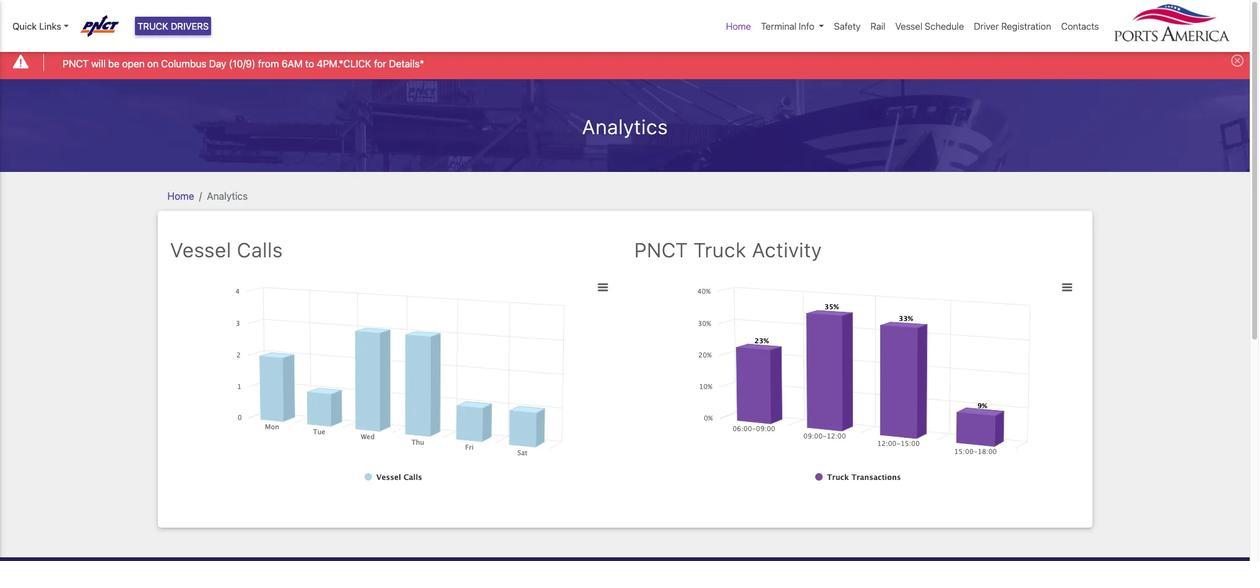 Task type: vqa. For each thing, say whether or not it's contained in the screenshot.
the right "Truck"
yes



Task type: describe. For each thing, give the bounding box(es) containing it.
4pm.*click
[[317, 58, 371, 69]]

from
[[258, 58, 279, 69]]

(10/9)
[[229, 58, 256, 69]]

terminal info link
[[756, 14, 829, 38]]

pnct for pnct will be open on columbus day (10/9) from 6am to 4pm.*click for details*
[[63, 58, 89, 69]]

contacts link
[[1057, 14, 1104, 38]]

6am
[[282, 58, 303, 69]]

driver registration link
[[969, 14, 1057, 38]]

0 horizontal spatial truck
[[137, 20, 168, 32]]

0 vertical spatial home link
[[721, 14, 756, 38]]

calls
[[237, 238, 283, 262]]

quick links link
[[12, 19, 69, 33]]

vessel schedule link
[[891, 14, 969, 38]]

truck drivers link
[[135, 17, 211, 36]]

drivers
[[171, 20, 209, 32]]

details*
[[389, 58, 424, 69]]

close image
[[1232, 55, 1244, 67]]

pnct for pnct truck activity
[[634, 238, 688, 262]]

pnct will be open on columbus day (10/9) from 6am to 4pm.*click for details*
[[63, 58, 424, 69]]

columbus
[[161, 58, 207, 69]]

be
[[108, 58, 120, 69]]

links
[[39, 20, 61, 32]]

will
[[91, 58, 106, 69]]

for
[[374, 58, 386, 69]]

driver
[[974, 20, 999, 32]]

schedule
[[925, 20, 964, 32]]

quick
[[12, 20, 37, 32]]

registration
[[1002, 20, 1052, 32]]

pnct will be open on columbus day (10/9) from 6am to 4pm.*click for details* link
[[63, 56, 424, 71]]

terminal
[[761, 20, 797, 32]]

contacts
[[1062, 20, 1099, 32]]

0 horizontal spatial home link
[[168, 190, 194, 202]]

pnct truck activity
[[634, 238, 822, 262]]

vessel for vessel schedule
[[896, 20, 923, 32]]

terminal info
[[761, 20, 815, 32]]

rail
[[871, 20, 886, 32]]

0 vertical spatial analytics
[[582, 115, 668, 138]]

vessel schedule
[[896, 20, 964, 32]]

quick links
[[12, 20, 61, 32]]



Task type: locate. For each thing, give the bounding box(es) containing it.
1 vertical spatial analytics
[[207, 190, 248, 202]]

0 vertical spatial pnct
[[63, 58, 89, 69]]

safety link
[[829, 14, 866, 38]]

1 vertical spatial home
[[168, 190, 194, 202]]

1 horizontal spatial home link
[[721, 14, 756, 38]]

truck
[[137, 20, 168, 32], [694, 238, 746, 262]]

info
[[799, 20, 815, 32]]

pnct inside alert
[[63, 58, 89, 69]]

home
[[726, 20, 751, 32], [168, 190, 194, 202]]

home link
[[721, 14, 756, 38], [168, 190, 194, 202]]

day
[[209, 58, 226, 69]]

0 vertical spatial vessel
[[896, 20, 923, 32]]

vessel
[[896, 20, 923, 32], [170, 238, 231, 262]]

safety
[[834, 20, 861, 32]]

activity
[[752, 238, 822, 262]]

0 horizontal spatial pnct
[[63, 58, 89, 69]]

0 vertical spatial truck
[[137, 20, 168, 32]]

driver registration
[[974, 20, 1052, 32]]

1 vertical spatial home link
[[168, 190, 194, 202]]

1 vertical spatial truck
[[694, 238, 746, 262]]

1 horizontal spatial vessel
[[896, 20, 923, 32]]

1 horizontal spatial analytics
[[582, 115, 668, 138]]

analytics
[[582, 115, 668, 138], [207, 190, 248, 202]]

truck drivers
[[137, 20, 209, 32]]

rail link
[[866, 14, 891, 38]]

vessel right rail
[[896, 20, 923, 32]]

open
[[122, 58, 145, 69]]

1 horizontal spatial pnct
[[634, 238, 688, 262]]

0 vertical spatial home
[[726, 20, 751, 32]]

1 vertical spatial vessel
[[170, 238, 231, 262]]

vessel left calls
[[170, 238, 231, 262]]

0 horizontal spatial analytics
[[207, 190, 248, 202]]

pnct
[[63, 58, 89, 69], [634, 238, 688, 262]]

0 horizontal spatial vessel
[[170, 238, 231, 262]]

vessel for vessel calls
[[170, 238, 231, 262]]

1 vertical spatial pnct
[[634, 238, 688, 262]]

1 horizontal spatial home
[[726, 20, 751, 32]]

on
[[147, 58, 159, 69]]

vessel calls
[[170, 238, 283, 262]]

0 horizontal spatial home
[[168, 190, 194, 202]]

to
[[305, 58, 314, 69]]

pnct will be open on columbus day (10/9) from 6am to 4pm.*click for details* alert
[[0, 46, 1250, 79]]

1 horizontal spatial truck
[[694, 238, 746, 262]]



